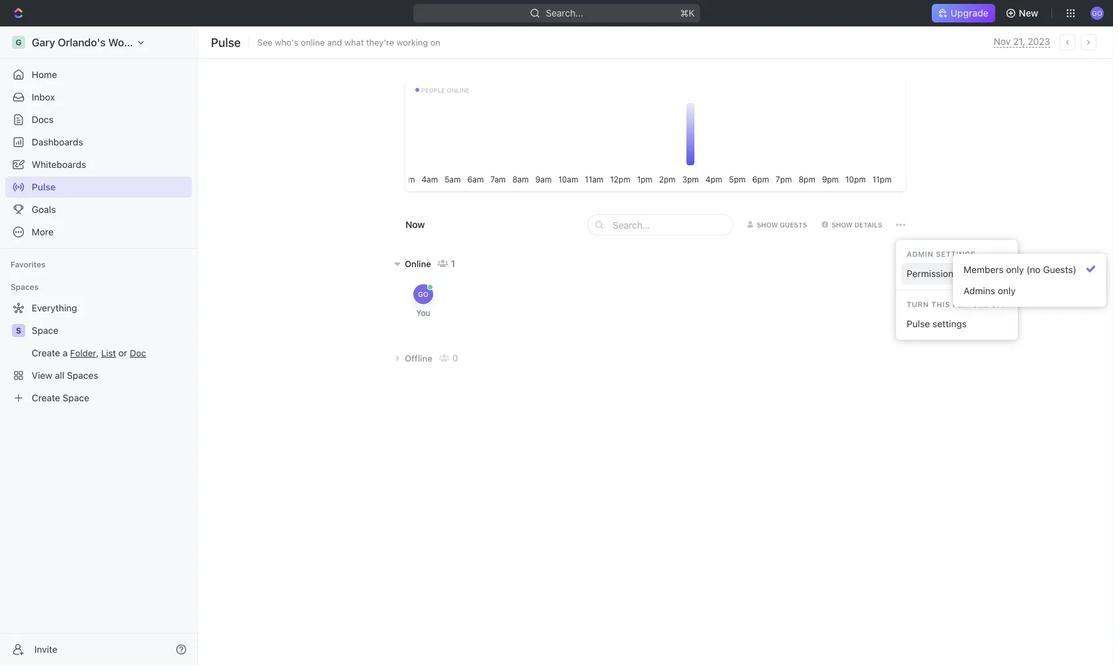 Task type: describe. For each thing, give the bounding box(es) containing it.
show details
[[832, 221, 883, 229]]

what
[[345, 37, 364, 47]]

see who's online and what they're working on
[[257, 37, 441, 47]]

turn
[[907, 300, 930, 309]]

upgrade
[[951, 8, 989, 19]]

settings for admin settings
[[936, 250, 976, 259]]

turn this feature off
[[907, 300, 1007, 309]]

goals link
[[5, 199, 192, 220]]

members
[[964, 264, 1004, 275]]

see
[[257, 37, 273, 47]]

12pm
[[610, 175, 631, 184]]

admins only button
[[959, 281, 1101, 302]]

people online
[[422, 87, 470, 94]]

(no
[[1027, 264, 1041, 275]]

only for members
[[1007, 264, 1024, 275]]

settings for pulse settings
[[933, 319, 967, 329]]

⌘k
[[681, 8, 695, 19]]

3am
[[399, 175, 415, 184]]

inbox
[[32, 92, 55, 103]]

dashboards link
[[5, 132, 192, 153]]

admin settings
[[907, 250, 976, 259]]

members only (no guests)
[[964, 264, 1077, 275]]

permissions button
[[902, 263, 1013, 285]]

11am
[[585, 175, 604, 184]]

this
[[932, 300, 951, 309]]

Search... text field
[[613, 215, 729, 235]]

online
[[405, 259, 431, 269]]

4am 5am 6am 7am 8am 9am 10am 11am 12pm 1pm 2pm
[[422, 175, 676, 184]]

0 horizontal spatial online
[[301, 37, 325, 47]]

home link
[[5, 64, 192, 85]]

8am
[[513, 175, 529, 184]]

show guests
[[757, 221, 808, 229]]

5am
[[445, 175, 461, 184]]

sidebar navigation
[[0, 26, 198, 666]]

invite
[[34, 645, 57, 655]]

10am
[[559, 175, 579, 184]]

on
[[431, 37, 441, 47]]

6pm
[[753, 175, 769, 184]]

home
[[32, 69, 57, 80]]

docs link
[[5, 109, 192, 130]]

3pm
[[683, 175, 699, 184]]

members only (no guests) button
[[959, 259, 1101, 281]]

inbox link
[[5, 87, 192, 108]]

new button
[[1001, 3, 1047, 24]]

7pm
[[776, 175, 792, 184]]

9pm
[[822, 175, 839, 184]]

and
[[327, 37, 342, 47]]

offline
[[405, 354, 433, 364]]

8pm
[[799, 175, 816, 184]]

admins
[[964, 285, 996, 296]]



Task type: vqa. For each thing, say whether or not it's contained in the screenshot.
the 5pm
yes



Task type: locate. For each thing, give the bounding box(es) containing it.
1pm
[[637, 175, 653, 184]]

working
[[397, 37, 428, 47]]

1 vertical spatial only
[[998, 285, 1016, 296]]

6am
[[468, 175, 484, 184]]

they're
[[366, 37, 394, 47]]

search...
[[546, 8, 584, 19]]

only up off
[[998, 285, 1016, 296]]

1 vertical spatial online
[[447, 87, 470, 94]]

new
[[1019, 8, 1039, 19]]

details
[[855, 221, 883, 229]]

guests)
[[1044, 264, 1077, 275]]

0 horizontal spatial pulse
[[32, 182, 56, 193]]

11pm
[[873, 175, 892, 184]]

pulse settings button
[[902, 314, 1013, 335]]

pulse up goals
[[32, 182, 56, 193]]

4pm
[[706, 175, 723, 184]]

space link
[[32, 320, 189, 341]]

0 vertical spatial online
[[301, 37, 325, 47]]

9am
[[536, 175, 552, 184]]

2pm
[[659, 175, 676, 184]]

only
[[1007, 264, 1024, 275], [998, 285, 1016, 296]]

pulse inside button
[[907, 319, 930, 329]]

1 horizontal spatial pulse
[[211, 35, 241, 49]]

now
[[406, 219, 425, 230]]

pulse
[[211, 35, 241, 49], [32, 182, 56, 193], [907, 319, 930, 329]]

online
[[301, 37, 325, 47], [447, 87, 470, 94]]

pulse link
[[5, 177, 192, 198]]

favorites
[[11, 260, 45, 269]]

admins only
[[964, 285, 1016, 296]]

2 horizontal spatial pulse
[[907, 319, 930, 329]]

4pm 5pm 6pm 7pm 8pm 9pm 10pm 11pm
[[706, 175, 892, 184]]

who's
[[275, 37, 299, 47]]

space, , element
[[12, 324, 25, 337]]

permissions
[[907, 268, 959, 279]]

7am
[[491, 175, 506, 184]]

show left "guests" on the right top
[[757, 221, 778, 229]]

show for show guests
[[757, 221, 778, 229]]

admin
[[907, 250, 934, 259]]

1 horizontal spatial online
[[447, 87, 470, 94]]

only inside button
[[998, 285, 1016, 296]]

1 horizontal spatial show
[[832, 221, 853, 229]]

pulse down turn
[[907, 319, 930, 329]]

0 vertical spatial pulse
[[211, 35, 241, 49]]

only inside button
[[1007, 264, 1024, 275]]

pulse settings
[[907, 319, 967, 329]]

goals
[[32, 204, 56, 215]]

show left details
[[832, 221, 853, 229]]

people
[[422, 87, 445, 94]]

settings inside button
[[933, 319, 967, 329]]

s
[[16, 326, 21, 335]]

only left (no
[[1007, 264, 1024, 275]]

spaces
[[11, 283, 39, 292]]

feature
[[953, 300, 989, 309]]

0 vertical spatial settings
[[936, 250, 976, 259]]

only for admins
[[998, 285, 1016, 296]]

1 vertical spatial settings
[[933, 319, 967, 329]]

0 horizontal spatial show
[[757, 221, 778, 229]]

dashboards
[[32, 137, 83, 148]]

pulse inside sidebar navigation
[[32, 182, 56, 193]]

1
[[451, 258, 456, 269]]

whiteboards link
[[5, 154, 192, 175]]

favorites button
[[5, 257, 51, 273]]

docs
[[32, 114, 54, 125]]

1 vertical spatial pulse
[[32, 182, 56, 193]]

10pm
[[846, 175, 866, 184]]

online right people
[[447, 87, 470, 94]]

2 vertical spatial pulse
[[907, 319, 930, 329]]

2 show from the left
[[832, 221, 853, 229]]

pulse left see
[[211, 35, 241, 49]]

4am
[[422, 175, 438, 184]]

0
[[452, 353, 458, 364]]

1 show from the left
[[757, 221, 778, 229]]

space
[[32, 325, 58, 336]]

settings down turn this feature off
[[933, 319, 967, 329]]

show for show details
[[832, 221, 853, 229]]

upgrade link
[[933, 4, 996, 22]]

settings
[[936, 250, 976, 259], [933, 319, 967, 329]]

off
[[991, 300, 1007, 309]]

guests
[[780, 221, 808, 229]]

5pm
[[729, 175, 746, 184]]

0 vertical spatial only
[[1007, 264, 1024, 275]]

settings up permissions dropdown button
[[936, 250, 976, 259]]

show
[[757, 221, 778, 229], [832, 221, 853, 229]]

online left and
[[301, 37, 325, 47]]

whiteboards
[[32, 159, 86, 170]]



